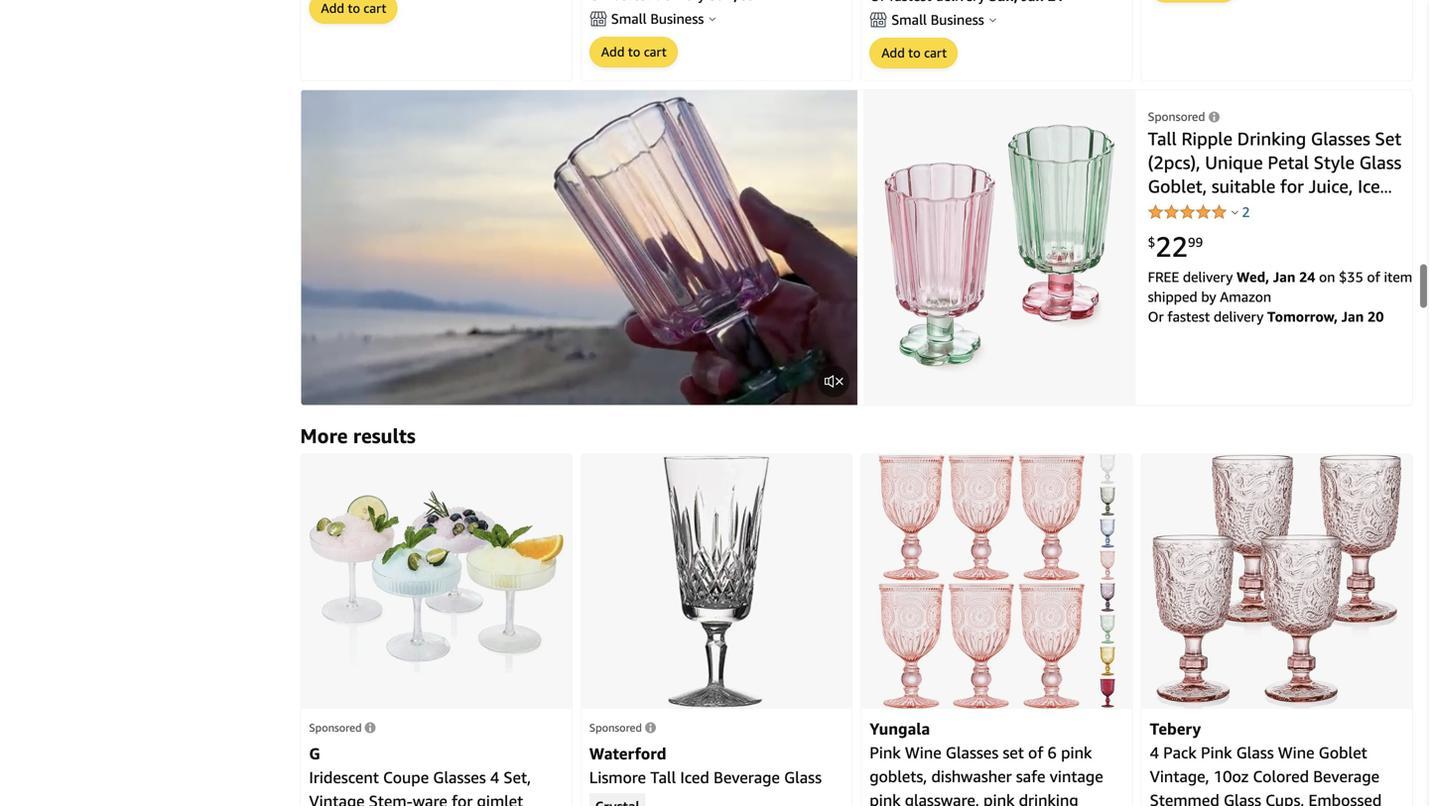 Task type: locate. For each thing, give the bounding box(es) containing it.
2 right the popover "icon"
[[1242, 204, 1250, 220]]

4
[[1150, 744, 1159, 763], [490, 769, 499, 788]]

wine down yungala
[[905, 744, 942, 763]]

24
[[1299, 269, 1316, 285]]

glass inside tall ripple drinking glasses set (2pcs), unique petal style glass goblet, suitable for juice, ice cream, cocktails. 2 colors. (pink & green)
[[1359, 152, 1402, 173]]

set
[[1375, 128, 1402, 149]]

tall left iced in the left of the page
[[650, 769, 676, 788]]

for down petal
[[1280, 176, 1304, 197]]

small business for 2nd or fastest delivery sun, jan 21 element
[[891, 11, 984, 28]]

goblet,
[[1148, 176, 1207, 197]]

1 vertical spatial 4
[[490, 769, 499, 788]]

juice,
[[1309, 176, 1353, 197]]

1 vertical spatial delivery
[[1214, 309, 1264, 325]]

to for 2nd or fastest delivery sun, jan 21 element from the right
[[628, 44, 640, 59]]

pink
[[1061, 744, 1092, 763], [870, 792, 901, 807], [984, 792, 1015, 807]]

delivery
[[1183, 269, 1233, 285], [1214, 309, 1264, 325]]

add for 2nd or fastest delivery sun, jan 21 element
[[882, 45, 905, 60]]

0 horizontal spatial add to cart button
[[310, 0, 396, 23]]

1 horizontal spatial add
[[601, 44, 625, 59]]

yungala pink wine glasses set of 6 pink goblets, dishwasher safe vintage pink glassware, pink drinking glasses for a baby ... image
[[878, 455, 1116, 710]]

2 or fastest delivery sun, jan 21 element from the left
[[870, 0, 1064, 4]]

by
[[1201, 289, 1216, 305]]

iridescent
[[309, 769, 379, 788]]

beverage right iced in the left of the page
[[714, 769, 780, 788]]

glasses inside yungala pink wine glasses set of 6 pink goblets, dishwasher safe vintage pink glassware, pink drinki
[[946, 744, 999, 763]]

0 vertical spatial glasses
[[1311, 128, 1370, 149]]

1 vertical spatial jan
[[1342, 309, 1364, 325]]

2 sponsored button from the left
[[589, 722, 656, 735]]

wine
[[905, 744, 942, 763], [1278, 744, 1315, 763]]

pink down dishwasher
[[984, 792, 1015, 807]]

0 horizontal spatial business
[[650, 10, 704, 27]]

1 vertical spatial of
[[1028, 744, 1043, 763]]

for
[[1280, 176, 1304, 197], [452, 793, 473, 807]]

glasses inside g iridescent coupe glasses 4 set, vintage stem-ware for gimle
[[433, 769, 486, 788]]

1 horizontal spatial glasses
[[946, 744, 999, 763]]

0 vertical spatial for
[[1280, 176, 1304, 197]]

glasses for glass
[[1311, 128, 1370, 149]]

add to cart button for 2nd or fastest delivery sun, jan 21 element
[[871, 39, 957, 67]]

$ 22 99
[[1148, 230, 1203, 263]]

2 horizontal spatial add to cart button
[[871, 39, 957, 67]]

tall inside tall ripple drinking glasses set (2pcs), unique petal style glass goblet, suitable for juice, ice cream, cocktails. 2 colors. (pink & green)
[[1148, 128, 1177, 149]]

1 horizontal spatial cart
[[644, 44, 667, 59]]

0 horizontal spatial small
[[611, 10, 647, 27]]

(pink
[[1361, 199, 1402, 221]]

for inside g iridescent coupe glasses 4 set, vintage stem-ware for gimle
[[452, 793, 473, 807]]

0 horizontal spatial sponsored button
[[309, 722, 376, 735]]

1 wine from the left
[[905, 744, 942, 763]]

0 horizontal spatial tall
[[650, 769, 676, 788]]

4 inside g iridescent coupe glasses 4 set, vintage stem-ware for gimle
[[490, 769, 499, 788]]

0 vertical spatial of
[[1367, 269, 1380, 285]]

glasses for for
[[433, 769, 486, 788]]

99
[[1188, 235, 1203, 250]]

0 horizontal spatial pink
[[870, 744, 901, 763]]

1 horizontal spatial small business button
[[870, 10, 1124, 30]]

add to cart
[[321, 0, 386, 16], [601, 44, 667, 59], [882, 45, 947, 60]]

0 horizontal spatial sponsored
[[309, 722, 362, 735]]

glasses up dishwasher
[[946, 744, 999, 763]]

colored
[[1253, 768, 1309, 787]]

or
[[1148, 309, 1164, 325]]

1 horizontal spatial sponsored button
[[589, 722, 656, 735]]

1 horizontal spatial of
[[1367, 269, 1380, 285]]

1 horizontal spatial add to cart
[[601, 44, 667, 59]]

1 horizontal spatial add to cart button
[[590, 38, 677, 66]]

sponsored
[[1148, 110, 1205, 124], [309, 722, 362, 735], [589, 722, 642, 735]]

popover image
[[1232, 210, 1239, 215]]

sponsored up waterford
[[589, 722, 642, 735]]

small for small business button related to add to cart button corresponding to 2nd or fastest delivery sun, jan 21 element
[[891, 11, 927, 28]]

on
[[1319, 269, 1335, 285]]

add to cart button for 2nd or fastest delivery sun, jan 21 element from the right
[[590, 38, 677, 66]]

0 horizontal spatial wine
[[905, 744, 942, 763]]

6
[[1048, 744, 1057, 763]]

1 horizontal spatial for
[[1280, 176, 1304, 197]]

0 horizontal spatial 4
[[490, 769, 499, 788]]

stem-
[[369, 793, 413, 807]]

tall up (2pcs),
[[1148, 128, 1177, 149]]

wine inside yungala pink wine glasses set of 6 pink goblets, dishwasher safe vintage pink glassware, pink drinki
[[905, 744, 942, 763]]

0 horizontal spatial jan
[[1273, 269, 1296, 285]]

1 horizontal spatial pink
[[1201, 744, 1232, 763]]

glasses
[[1311, 128, 1370, 149], [946, 744, 999, 763], [433, 769, 486, 788]]

shipped
[[1148, 289, 1198, 305]]

glasses up style
[[1311, 128, 1370, 149]]

for right ware
[[452, 793, 473, 807]]

g iridescent coupe glasses 4 set, vintage stem-ware for gimle
[[309, 745, 561, 807]]

pink
[[870, 744, 901, 763], [1201, 744, 1232, 763]]

glass
[[1359, 152, 1402, 173], [1236, 744, 1274, 763], [784, 769, 822, 788], [1224, 792, 1261, 807]]

0 horizontal spatial beverage
[[714, 769, 780, 788]]

tall
[[1148, 128, 1177, 149], [650, 769, 676, 788]]

ripple
[[1182, 128, 1233, 149]]

20
[[1368, 309, 1384, 325]]

0 horizontal spatial of
[[1028, 744, 1043, 763]]

of
[[1367, 269, 1380, 285], [1028, 744, 1043, 763]]

cocktails.
[[1207, 199, 1284, 221]]

1 horizontal spatial to
[[628, 44, 640, 59]]

0 horizontal spatial add to cart
[[321, 0, 386, 16]]

fastest
[[1168, 309, 1210, 325]]

0 vertical spatial tall
[[1148, 128, 1177, 149]]

glasses inside tall ripple drinking glasses set (2pcs), unique petal style glass goblet, suitable for juice, ice cream, cocktails. 2 colors. (pink & green)
[[1311, 128, 1370, 149]]

small business button
[[589, 9, 844, 29], [870, 10, 1124, 30]]

2
[[1288, 199, 1299, 221], [1242, 204, 1250, 220]]

0 horizontal spatial glasses
[[433, 769, 486, 788]]

2 wine from the left
[[1278, 744, 1315, 763]]

jan inside free delivery wed, jan 24 on $35 of items shipped by amazon element
[[1273, 269, 1296, 285]]

1 horizontal spatial business
[[931, 11, 984, 28]]

4 inside tebery 4 pack pink glass wine goblet vintage, 10oz colored beverage stemmed glass cups, emboss
[[1150, 744, 1159, 763]]

beverage inside waterford lismore tall iced beverage glass
[[714, 769, 780, 788]]

glass down set on the right top
[[1359, 152, 1402, 173]]

pink down goblets,
[[870, 792, 901, 807]]

sponsored up g
[[309, 722, 362, 735]]

0 horizontal spatial for
[[452, 793, 473, 807]]

results
[[353, 424, 416, 448]]

4 left pack
[[1150, 744, 1159, 763]]

g
[[309, 745, 320, 764]]

0 vertical spatial 4
[[1150, 744, 1159, 763]]

2 pink from the left
[[1201, 744, 1232, 763]]

tall inside waterford lismore tall iced beverage glass
[[650, 769, 676, 788]]

pink up 10oz
[[1201, 744, 1232, 763]]

add
[[321, 0, 344, 16], [601, 44, 625, 59], [882, 45, 905, 60]]

0 horizontal spatial pink
[[870, 792, 901, 807]]

delivery down amazon
[[1214, 309, 1264, 325]]

10oz
[[1214, 768, 1249, 787]]

sponsored button
[[309, 722, 376, 735], [589, 722, 656, 735]]

jan
[[1273, 269, 1296, 285], [1342, 309, 1364, 325]]

of right $35
[[1367, 269, 1380, 285]]

beverage
[[1313, 768, 1380, 787], [714, 769, 780, 788]]

1 horizontal spatial tall
[[1148, 128, 1177, 149]]

lismore tall iced beverage glass link
[[589, 769, 822, 788]]

coupe
[[383, 769, 429, 788]]

2 horizontal spatial cart
[[924, 45, 947, 60]]

0 horizontal spatial 2
[[1242, 204, 1250, 220]]

4 pack pink glass wine goblet vintage, 10oz colored beverage stemmed glass cups, emboss link
[[1150, 744, 1390, 807]]

pink up goblets,
[[870, 744, 901, 763]]

4 left the set,
[[490, 769, 499, 788]]

22
[[1156, 230, 1188, 263]]

1 horizontal spatial 4
[[1150, 744, 1159, 763]]

sponsored button up g
[[309, 722, 376, 735]]

small business button for add to cart button corresponding to 2nd or fastest delivery sun, jan 21 element
[[870, 10, 1124, 30]]

glasses up ware
[[433, 769, 486, 788]]

0 vertical spatial jan
[[1273, 269, 1296, 285]]

cart
[[364, 0, 386, 16], [644, 44, 667, 59], [924, 45, 947, 60]]

to
[[348, 0, 360, 16], [628, 44, 640, 59], [908, 45, 921, 60]]

0 horizontal spatial small business
[[611, 10, 704, 27]]

pink inside tebery 4 pack pink glass wine goblet vintage, 10oz colored beverage stemmed glass cups, emboss
[[1201, 744, 1232, 763]]

1 vertical spatial for
[[452, 793, 473, 807]]

2 vertical spatial glasses
[[433, 769, 486, 788]]

2 horizontal spatial add
[[882, 45, 905, 60]]

cart for 2nd or fastest delivery sun, jan 21 element
[[924, 45, 947, 60]]

or fastest delivery sun, jan 21 element
[[589, 0, 784, 3], [870, 0, 1064, 4]]

sponsored up ripple
[[1148, 110, 1205, 124]]

glassware,
[[905, 792, 979, 807]]

0 horizontal spatial small business button
[[589, 9, 844, 29]]

small
[[611, 10, 647, 27], [891, 11, 927, 28]]

2 horizontal spatial to
[[908, 45, 921, 60]]

2 horizontal spatial pink
[[1061, 744, 1092, 763]]

1 horizontal spatial small business
[[891, 11, 984, 28]]

0 horizontal spatial or fastest delivery sun, jan 21 element
[[589, 0, 784, 3]]

add to cart button
[[310, 0, 396, 23], [590, 38, 677, 66], [871, 39, 957, 67]]

0 horizontal spatial add
[[321, 0, 344, 16]]

2 horizontal spatial glasses
[[1311, 128, 1370, 149]]

1 horizontal spatial or fastest delivery sun, jan 21 element
[[870, 0, 1064, 4]]

drinking
[[1237, 128, 1306, 149]]

jan left 24 at right
[[1273, 269, 1296, 285]]

1 pink from the left
[[870, 744, 901, 763]]

unique
[[1205, 152, 1263, 173]]

&
[[1148, 223, 1161, 245]]

for inside tall ripple drinking glasses set (2pcs), unique petal style glass goblet, suitable for juice, ice cream, cocktails. 2 colors. (pink & green)
[[1280, 176, 1304, 197]]

iced
[[680, 769, 709, 788]]

delivery up by
[[1183, 269, 1233, 285]]

1 horizontal spatial sponsored
[[589, 722, 642, 735]]

1 horizontal spatial beverage
[[1313, 768, 1380, 787]]

of left 6
[[1028, 744, 1043, 763]]

free delivery wed, jan 24 on $35 of items shipped by amazon element
[[1148, 269, 1419, 305]]

vintage
[[1050, 768, 1103, 787]]

1 horizontal spatial small
[[891, 11, 927, 28]]

2 left colors.
[[1288, 199, 1299, 221]]

cream,
[[1148, 199, 1202, 221]]

jan left 20
[[1342, 309, 1364, 325]]

waterford
[[589, 745, 667, 764]]

beverage down goblet
[[1313, 768, 1380, 787]]

vintage
[[309, 793, 365, 807]]

2 horizontal spatial add to cart
[[882, 45, 947, 60]]

tall ripple drinking glasses set (2pcs), unique petal style glass goblet, suitable for juice, ice cream, cocktails. 2 colors. (pink & green)
[[1148, 128, 1402, 245]]

1 vertical spatial glasses
[[946, 744, 999, 763]]

1 horizontal spatial 2
[[1288, 199, 1299, 221]]

petal
[[1268, 152, 1309, 173]]

small business for 2nd or fastest delivery sun, jan 21 element from the right
[[611, 10, 704, 27]]

yungala
[[870, 720, 930, 739]]

business
[[650, 10, 704, 27], [931, 11, 984, 28]]

1 sponsored button from the left
[[309, 722, 376, 735]]

1 horizontal spatial wine
[[1278, 744, 1315, 763]]

1 vertical spatial tall
[[650, 769, 676, 788]]

small business
[[611, 10, 704, 27], [891, 11, 984, 28]]

wine up the colored
[[1278, 744, 1315, 763]]

pink up vintage
[[1061, 744, 1092, 763]]

safe
[[1016, 768, 1046, 787]]

small for add to cart button corresponding to 2nd or fastest delivery sun, jan 21 element from the right small business button
[[611, 10, 647, 27]]

sponsored button up waterford
[[589, 722, 656, 735]]

glass left goblets,
[[784, 769, 822, 788]]

1 horizontal spatial pink
[[984, 792, 1015, 807]]



Task type: vqa. For each thing, say whether or not it's contained in the screenshot.
the leftmost YOUR
no



Task type: describe. For each thing, give the bounding box(es) containing it.
add to cart for the left add to cart button
[[321, 0, 386, 16]]

sponsored ad - waterford lismore tall iced beverage glass image
[[663, 455, 770, 710]]

sponsored for iridescent coupe glasses 4 set, vintage stem-ware for gimle
[[309, 722, 362, 735]]

dishwasher
[[931, 768, 1012, 787]]

small business button for add to cart button corresponding to 2nd or fastest delivery sun, jan 21 element from the right
[[589, 9, 844, 29]]

stemmed
[[1150, 792, 1220, 807]]

pink inside yungala pink wine glasses set of 6 pink goblets, dishwasher safe vintage pink glassware, pink drinki
[[870, 744, 901, 763]]

style
[[1314, 152, 1355, 173]]

2 link
[[1242, 204, 1250, 220]]

items
[[1384, 269, 1419, 285]]

waterford lismore tall iced beverage glass
[[589, 745, 822, 788]]

more
[[300, 424, 348, 448]]

sponsored button for g
[[309, 722, 376, 735]]

(2pcs),
[[1148, 152, 1201, 173]]

free delivery wed, jan 24
[[1148, 269, 1319, 285]]

set
[[1003, 744, 1024, 763]]

suitable
[[1212, 176, 1276, 197]]

cart for 2nd or fastest delivery sun, jan 21 element from the right
[[644, 44, 667, 59]]

iridescent coupe glasses 4 set, vintage stem-ware for gimle link
[[309, 769, 561, 807]]

add to cart for add to cart button corresponding to 2nd or fastest delivery sun, jan 21 element from the right
[[601, 44, 667, 59]]

tebery 4 pack pink glass wine goblet vintage, 10oz colored beverage stemmed glass cups, embossed design glassware set for ... image
[[1153, 455, 1402, 710]]

add to cart for add to cart button corresponding to 2nd or fastest delivery sun, jan 21 element
[[882, 45, 947, 60]]

wine inside tebery 4 pack pink glass wine goblet vintage, 10oz colored beverage stemmed glass cups, emboss
[[1278, 744, 1315, 763]]

ware
[[413, 793, 448, 807]]

of inside yungala pink wine glasses set of 6 pink goblets, dishwasher safe vintage pink glassware, pink drinki
[[1028, 744, 1043, 763]]

business for add to cart button corresponding to 2nd or fastest delivery sun, jan 21 element from the right
[[650, 10, 704, 27]]

$35
[[1339, 269, 1364, 285]]

amazon
[[1220, 289, 1271, 305]]

wed,
[[1237, 269, 1270, 285]]

glass down 10oz
[[1224, 792, 1261, 807]]

colors.
[[1303, 199, 1356, 221]]

goblets,
[[870, 768, 927, 787]]

cups,
[[1266, 792, 1304, 807]]

tomorrow,
[[1267, 309, 1338, 325]]

sponsored for lismore tall iced beverage glass
[[589, 722, 642, 735]]

2 horizontal spatial sponsored
[[1148, 110, 1205, 124]]

2 inside tall ripple drinking glasses set (2pcs), unique petal style glass goblet, suitable for juice, ice cream, cocktails. 2 colors. (pink & green)
[[1288, 199, 1299, 221]]

free
[[1148, 269, 1179, 285]]

tuchaca tall ripple drinking glasses set (2pcs), unique petal style glass goblet, suitable for juice, ice cream, cocktail... image
[[876, 124, 1123, 372]]

or fastest delivery tomorrow, jan 20 element
[[1148, 309, 1384, 325]]

yungala pink wine glasses set of 6 pink goblets, dishwasher safe vintage pink glassware, pink drinki
[[870, 720, 1103, 807]]

green)
[[1166, 223, 1220, 245]]

0 horizontal spatial to
[[348, 0, 360, 16]]

pack
[[1163, 744, 1197, 763]]

1 horizontal spatial jan
[[1342, 309, 1364, 325]]

or fastest delivery tomorrow, jan 20
[[1148, 309, 1384, 325]]

tall ripple drinking glasses set (2pcs), unique petal style glass goblet, suitable for juice, ice cream, cocktails. 2 colors. (pink & green) link
[[1148, 128, 1402, 245]]

tebery
[[1150, 720, 1201, 739]]

add for 2nd or fastest delivery sun, jan 21 element from the right
[[601, 44, 625, 59]]

0 horizontal spatial cart
[[364, 0, 386, 16]]

1 or fastest delivery sun, jan 21 element from the left
[[589, 0, 784, 3]]

business for add to cart button corresponding to 2nd or fastest delivery sun, jan 21 element
[[931, 11, 984, 28]]

pink wine glasses set of 6 pink goblets, dishwasher safe vintage pink glassware, pink drinki link
[[870, 744, 1103, 807]]

glass up 10oz
[[1236, 744, 1274, 763]]

sponsored ad - g iridescent coupe glasses 4 set, vintage stem-ware for gimlet cocktail glasses for champagne, martini, win... image
[[309, 491, 564, 674]]

more results
[[300, 424, 416, 448]]

vintage,
[[1150, 768, 1209, 787]]

0 vertical spatial delivery
[[1183, 269, 1233, 285]]

beverage inside tebery 4 pack pink glass wine goblet vintage, 10oz colored beverage stemmed glass cups, emboss
[[1313, 768, 1380, 787]]

to for 2nd or fastest delivery sun, jan 21 element
[[908, 45, 921, 60]]

goblet
[[1319, 744, 1367, 763]]

sponsored button for waterford
[[589, 722, 656, 735]]

set,
[[504, 769, 531, 788]]

glasses for dishwasher
[[946, 744, 999, 763]]

of inside on $35 of items shipped by amazon
[[1367, 269, 1380, 285]]

ice
[[1358, 176, 1380, 197]]

on $35 of items shipped by amazon
[[1148, 269, 1419, 305]]

$
[[1148, 235, 1156, 250]]

lismore
[[589, 769, 646, 788]]

tebery 4 pack pink glass wine goblet vintage, 10oz colored beverage stemmed glass cups, emboss
[[1150, 720, 1382, 807]]

glass inside waterford lismore tall iced beverage glass
[[784, 769, 822, 788]]



